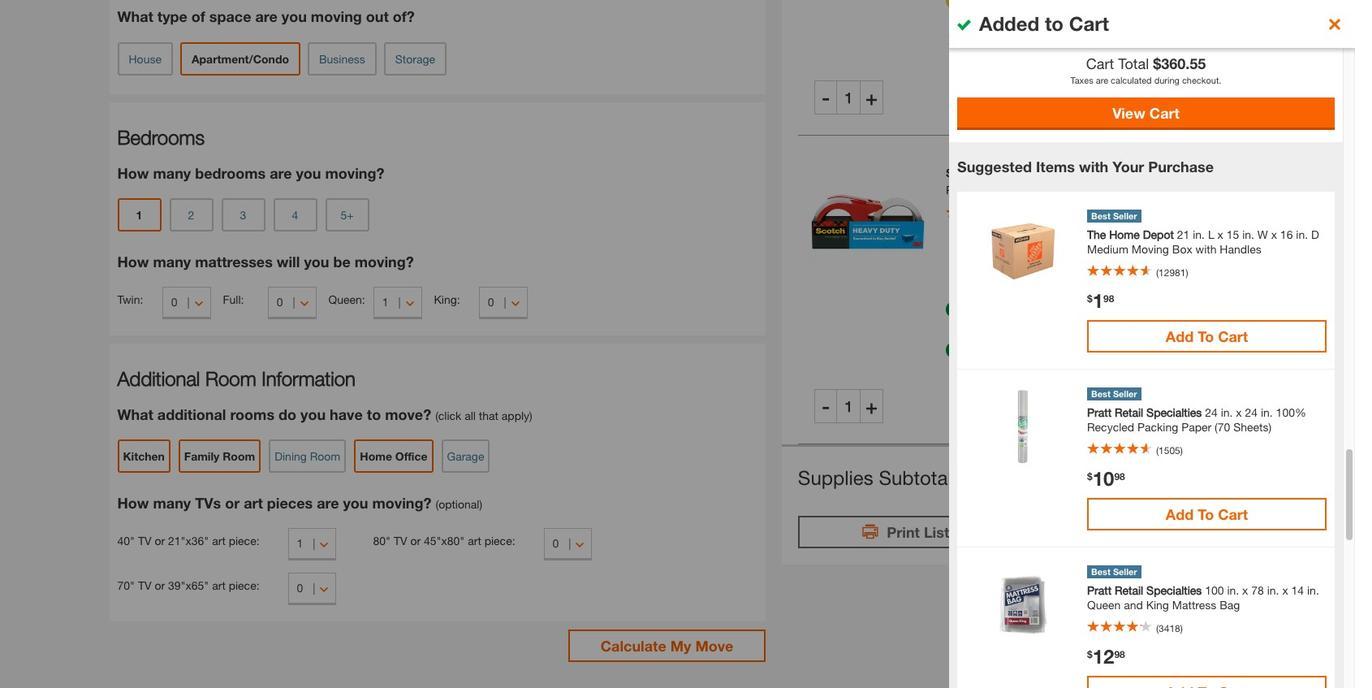 Task type: vqa. For each thing, say whether or not it's contained in the screenshot.
)
yes



Task type: describe. For each thing, give the bounding box(es) containing it.
how for how many bedrooms are you moving?
[[117, 164, 149, 182]]

be
[[333, 253, 351, 270]]

family
[[184, 449, 220, 463]]

1 horizontal spatial to
[[1047, 9, 1058, 23]]

(2-
[[1109, 182, 1122, 196]]

piece: for 80" tv or 45"x80" art piece:
[[485, 534, 515, 547]]

print list
[[887, 523, 950, 541]]

80"
[[373, 534, 391, 547]]

piece: for 40" tv or 21"x36" art piece:
[[229, 534, 260, 547]]

kitchen
[[123, 449, 165, 463]]

98
[[998, 255, 1025, 285]]

yds.
[[1063, 165, 1085, 179]]

or for 70" tv or 39"x65" art piece:
[[155, 578, 165, 592]]

or for 40" tv or 21"x36" art piece:
[[155, 534, 165, 547]]

art for or
[[244, 494, 263, 512]]

or for 80" tv or 45"x80" art piece:
[[411, 534, 421, 547]]

print list button
[[798, 515, 1006, 548]]

out
[[366, 7, 389, 25]]

how many bedrooms are you moving?
[[117, 164, 385, 182]]

2 remove item button from the top
[[1091, 397, 1218, 427]]

room for family
[[223, 449, 255, 463]]

2 button
[[169, 198, 213, 232]]

+ button for 2nd the remove item button from the bottom of the page
[[860, 80, 884, 114]]

office
[[395, 449, 428, 463]]

0 horizontal spatial 1
[[136, 208, 142, 221]]

1 vertical spatial are
[[270, 164, 292, 182]]

remove for 1st the remove item button from the bottom
[[1121, 405, 1163, 418]]

to
[[1128, 523, 1144, 541]]

3 how from the top
[[117, 494, 149, 512]]

move?
[[385, 405, 431, 423]]

heavy
[[1088, 165, 1120, 179]]

unavailable
[[969, 48, 1028, 62]]

1 + from the top
[[866, 86, 878, 108]]

70" tv or 39"x65" art piece:
[[117, 578, 260, 592]]

delivery unavailable
[[969, 31, 1028, 62]]

what for what additional rooms do you have to move? (click all that apply)
[[117, 405, 153, 423]]

limited stock for pickup image for visit
[[946, 0, 963, 9]]

supplies subtotal
[[798, 466, 953, 489]]

home
[[360, 449, 392, 463]]

garage button
[[442, 439, 490, 473]]

family room
[[184, 449, 255, 463]]

- button for 1st the remove item button from the bottom + button
[[815, 389, 838, 423]]

1.88 in. x 54.6 yds. heavy duty shipping packaging tape with dispenser (2-pack) image
[[806, 160, 930, 283]]

room for additional
[[205, 367, 256, 390]]

(optional)
[[436, 497, 483, 511]]

0 vertical spatial $
[[953, 233, 960, 247]]

how many tvs or art pieces are you moving? (optional)
[[117, 494, 483, 512]]

do
[[279, 405, 297, 423]]

0 horizontal spatial to
[[367, 405, 381, 423]]

.
[[991, 255, 998, 285]]

dispenser
[[1055, 182, 1106, 196]]

add
[[1074, 523, 1102, 541]]

that
[[479, 409, 499, 422]]

778 )
[[1016, 210, 1033, 221]]

tv for 80"
[[394, 534, 407, 547]]

twin:
[[117, 292, 143, 306]]

0 for 80" tv or 45"x80" art piece:
[[553, 536, 559, 550]]

2 vertical spatial moving?
[[372, 494, 432, 512]]

art for 45"x80"
[[468, 534, 482, 547]]

rooms
[[230, 405, 275, 423]]

80" tv or 45"x80" art piece:
[[373, 534, 515, 547]]

cart
[[1148, 523, 1178, 541]]

queen:
[[329, 292, 365, 306]]

1 button for queen:
[[373, 287, 422, 319]]

( $
[[950, 233, 960, 247]]

shipping
[[1149, 165, 1195, 179]]

40"
[[117, 534, 135, 547]]

additional
[[117, 367, 200, 390]]

) for 778 )
[[1031, 210, 1033, 221]]

home office button
[[354, 439, 433, 473]]

of
[[192, 7, 205, 25]]

40" tv or 21"x36" art piece:
[[117, 534, 260, 547]]

x
[[1029, 165, 1035, 179]]

house
[[129, 52, 162, 65]]

tv for 40"
[[138, 534, 152, 547]]

kitchen button
[[117, 439, 170, 473]]

all
[[465, 409, 476, 422]]

778
[[1016, 210, 1031, 221]]

+ button for 1st the remove item button from the bottom
[[860, 389, 884, 423]]

dining room button
[[269, 439, 346, 473]]

dining
[[275, 449, 307, 463]]

check
[[1061, 9, 1091, 23]]

5+
[[341, 208, 354, 221]]

many for mattresses
[[153, 253, 191, 270]]

have
[[330, 405, 363, 423]]

2 + from the top
[[866, 394, 878, 417]]

apartment/condo button
[[180, 42, 301, 76]]

tape
[[1003, 182, 1027, 196]]

1 button for 40" tv or 21"x36" art piece:
[[288, 528, 337, 560]]

1 remove item button from the top
[[1091, 88, 1218, 118]]

art for 21"x36"
[[212, 534, 226, 547]]

additional
[[157, 405, 226, 423]]

storage button
[[384, 42, 447, 76]]

move
[[696, 637, 734, 655]]

add all to cart
[[1074, 523, 1178, 541]]

scotch
[[946, 165, 984, 179]]

4
[[292, 208, 298, 221]]

apartment/condo
[[192, 52, 289, 65]]

information
[[262, 367, 356, 390]]

- button for + button related to 2nd the remove item button from the bottom of the page
[[815, 80, 838, 114]]

many for bedrooms
[[153, 164, 191, 182]]

house button
[[117, 42, 173, 76]]

what for what type of space are you moving out of?
[[117, 7, 153, 25]]

0 for full:
[[277, 295, 283, 309]]

visit university to check availability
[[970, 9, 1147, 23]]

many for tvs
[[153, 494, 191, 512]]

0 button for twin:
[[162, 287, 211, 319]]

/roll )
[[985, 233, 1007, 247]]



Task type: locate. For each thing, give the bounding box(es) containing it.
1 vertical spatial remove item button
[[1091, 397, 1218, 427]]

1 vertical spatial to
[[367, 405, 381, 423]]

art for 39"x65"
[[212, 578, 226, 592]]

room right dining
[[310, 449, 341, 463]]

0 vertical spatial - button
[[815, 80, 838, 114]]

or
[[225, 494, 240, 512], [155, 534, 165, 547], [411, 534, 421, 547], [155, 578, 165, 592]]

what type of space are you moving out of?
[[117, 7, 415, 25]]

-
[[822, 86, 830, 108], [822, 394, 830, 417]]

remove item up the $ 324.82
[[1121, 405, 1188, 418]]

1 vertical spatial remove
[[1121, 405, 1163, 418]]

piece: right 21"x36"
[[229, 534, 260, 547]]

remove item button up the $ 324.82
[[1091, 397, 1218, 427]]

1 remove item from the top
[[1121, 96, 1188, 110]]

available shipping image
[[946, 342, 963, 358]]

king:
[[434, 292, 460, 306]]

piece: right 45"x80"
[[485, 534, 515, 547]]

how up 40"
[[117, 494, 149, 512]]

2 remove from the top
[[1121, 405, 1163, 418]]

0 vertical spatial are
[[255, 7, 278, 25]]

tv for 70"
[[138, 578, 152, 592]]

2 item from the top
[[1166, 405, 1188, 418]]

room inside button
[[310, 449, 341, 463]]

(click
[[436, 409, 462, 422]]

moving?
[[325, 164, 385, 182], [355, 253, 414, 270], [372, 494, 432, 512]]

feedback link image
[[1334, 275, 1356, 362]]

what left type
[[117, 7, 153, 25]]

)
[[1031, 210, 1033, 221], [1004, 233, 1007, 247]]

1 button left king: at the left top of the page
[[373, 287, 422, 319]]

$ for 324.82
[[1142, 467, 1156, 495]]

remove item button
[[1091, 88, 1218, 118], [1091, 397, 1218, 427]]

you left be
[[304, 253, 329, 270]]

university
[[994, 9, 1044, 23], [1042, 318, 1092, 332]]

2 limited stock for pickup image from the top
[[946, 33, 962, 47]]

in.
[[1014, 165, 1026, 179]]

list
[[924, 523, 950, 541]]

or right tvs
[[225, 494, 240, 512]]

1.88 in. x 54.6 yds. heavy duty shipping packaging tape with dispenser (2-pack)
[[946, 165, 1195, 196]]

remove item button up shipping
[[1091, 88, 1218, 118]]

university link up delivery unavailable
[[994, 9, 1044, 23]]

/roll
[[985, 233, 1004, 247]]

or left 21"x36"
[[155, 534, 165, 547]]

0 vertical spatial 1
[[136, 208, 142, 221]]

1 button left 2 at the top left
[[117, 198, 161, 232]]

limited stock for pickup image
[[946, 0, 963, 9], [946, 33, 962, 47]]

1 horizontal spatial 1 button
[[288, 528, 337, 560]]

university link down /package
[[1042, 318, 1092, 332]]

2 horizontal spatial 1 button
[[373, 287, 422, 319]]

add all to cart button
[[1022, 515, 1230, 548]]

duty
[[1123, 165, 1146, 179]]

to right have
[[367, 405, 381, 423]]

university up delivery unavailable
[[994, 9, 1044, 23]]

0 vertical spatial moving?
[[325, 164, 385, 182]]

2 how from the top
[[117, 253, 149, 270]]

1 vertical spatial -
[[822, 394, 830, 417]]

art
[[244, 494, 263, 512], [212, 534, 226, 547], [468, 534, 482, 547], [212, 578, 226, 592]]

$ down ( $
[[950, 255, 964, 285]]

3 many from the top
[[153, 494, 191, 512]]

0 vertical spatial remove
[[1121, 96, 1163, 110]]

54.6
[[1038, 165, 1060, 179]]

moving? up 5+
[[325, 164, 385, 182]]

0 horizontal spatial 1 button
[[117, 198, 161, 232]]

2 vertical spatial how
[[117, 494, 149, 512]]

1 vertical spatial item
[[1166, 405, 1188, 418]]

apply)
[[502, 409, 533, 422]]

2 vertical spatial 1 button
[[288, 528, 337, 560]]

0 vertical spatial )
[[1031, 210, 1033, 221]]

tv
[[138, 534, 152, 547], [394, 534, 407, 547], [138, 578, 152, 592]]

university down /package
[[1042, 318, 1092, 332]]

39"x65"
[[168, 578, 209, 592]]

$ left /roll
[[953, 233, 960, 247]]

remove item up shipping
[[1121, 96, 1188, 110]]

item up the $ 324.82
[[1166, 405, 1188, 418]]

supplies
[[798, 466, 874, 489]]

all
[[1106, 523, 1124, 541]]

0 vertical spatial + button
[[860, 80, 884, 114]]

garage
[[447, 449, 484, 463]]

availability
[[1094, 9, 1147, 23]]

21"x36"
[[168, 534, 209, 547]]

art left pieces
[[244, 494, 263, 512]]

moving? up 80"
[[372, 494, 432, 512]]

1 vertical spatial + button
[[860, 389, 884, 423]]

0 vertical spatial -
[[822, 86, 830, 108]]

mattresses
[[195, 253, 273, 270]]

3 button
[[221, 198, 265, 232]]

/package
[[1028, 268, 1076, 281]]

0 button for 70" tv or 39"x65" art piece:
[[288, 573, 337, 605]]

subtotal
[[879, 466, 953, 489]]

1 vertical spatial many
[[153, 253, 191, 270]]

remove
[[1121, 96, 1163, 110], [1121, 405, 1163, 418]]

1 + button from the top
[[860, 80, 884, 114]]

tv right the 70"
[[138, 578, 152, 592]]

calculate my move
[[601, 637, 734, 655]]

0 vertical spatial what
[[117, 7, 153, 25]]

university link for limited stock for pickup image associated with visit
[[994, 9, 1044, 23]]

2 vertical spatial many
[[153, 494, 191, 512]]

1 button down 'how many tvs or art pieces are you moving? (optional)'
[[288, 528, 337, 560]]

bedrooms
[[195, 164, 266, 182]]

1 vertical spatial limited stock for pickup image
[[946, 33, 962, 47]]

1 left 2 at the top left
[[136, 208, 142, 221]]

how down bedrooms
[[117, 164, 149, 182]]

calculate my move button
[[569, 630, 766, 662]]

1 vertical spatial - button
[[815, 389, 838, 423]]

0 button for full:
[[268, 287, 316, 319]]

stretchy image image
[[863, 524, 879, 539]]

0 button for king:
[[479, 287, 528, 319]]

how for how many mattresses will you be moving?
[[117, 253, 149, 270]]

piece:
[[229, 534, 260, 547], [485, 534, 515, 547], [229, 578, 260, 592]]

item
[[1166, 96, 1188, 110], [1166, 405, 1188, 418]]

remove item for 1st the remove item button from the bottom
[[1121, 405, 1188, 418]]

you up 4
[[296, 164, 321, 182]]

you for are
[[296, 164, 321, 182]]

0 for 70" tv or 39"x65" art piece:
[[297, 581, 303, 595]]

0 vertical spatial limited stock for pickup image
[[946, 0, 963, 9]]

additional room information
[[117, 367, 356, 390]]

limited stock for pickup image for delivery
[[946, 33, 962, 47]]

- for - button associated with 1st the remove item button from the bottom + button
[[822, 394, 830, 417]]

dining room
[[275, 449, 341, 463]]

1 what from the top
[[117, 7, 153, 25]]

1 vertical spatial 1 button
[[373, 287, 422, 319]]

(
[[950, 233, 953, 247]]

) for /roll )
[[1004, 233, 1007, 247]]

1 vertical spatial what
[[117, 405, 153, 423]]

1 vertical spatial $
[[950, 255, 964, 285]]

are up 4 'button'
[[270, 164, 292, 182]]

2 - button from the top
[[815, 389, 838, 423]]

room for dining
[[310, 449, 341, 463]]

0 vertical spatial university link
[[994, 9, 1044, 23]]

2 vertical spatial 1
[[297, 536, 303, 550]]

1 horizontal spatial )
[[1031, 210, 1033, 221]]

or left 39"x65"
[[155, 578, 165, 592]]

remove for 2nd the remove item button from the bottom of the page
[[1121, 96, 1163, 110]]

university link for 'available for pickup' icon
[[1042, 318, 1092, 332]]

art right 39"x65"
[[212, 578, 226, 592]]

available for pickup image
[[946, 301, 963, 317]]

many down bedrooms
[[153, 164, 191, 182]]

pieces
[[267, 494, 313, 512]]

what up kitchen
[[117, 405, 153, 423]]

business
[[319, 52, 365, 65]]

full:
[[223, 292, 244, 306]]

1 vertical spatial 1
[[382, 295, 389, 309]]

art right 21"x36"
[[212, 534, 226, 547]]

will
[[277, 253, 300, 270]]

) up 98
[[1004, 233, 1007, 247]]

$ for 11
[[950, 255, 964, 285]]

you for will
[[304, 253, 329, 270]]

moving? right be
[[355, 253, 414, 270]]

1 vertical spatial how
[[117, 253, 149, 270]]

2 horizontal spatial 1
[[382, 295, 389, 309]]

many down 2 button
[[153, 253, 191, 270]]

1 - button from the top
[[815, 80, 838, 114]]

1 vertical spatial remove item
[[1121, 405, 1188, 418]]

$ up to
[[1142, 467, 1156, 495]]

tv right 80"
[[394, 534, 407, 547]]

1
[[136, 208, 142, 221], [382, 295, 389, 309], [297, 536, 303, 550]]

piece: for 70" tv or 39"x65" art piece:
[[229, 578, 260, 592]]

with
[[1030, 182, 1051, 196]]

you right do
[[301, 405, 326, 423]]

$ 11 . 98 /package
[[950, 255, 1076, 285]]

- for - button for + button related to 2nd the remove item button from the bottom of the page
[[822, 86, 830, 108]]

2 many from the top
[[153, 253, 191, 270]]

moving
[[311, 7, 362, 25]]

item up shipping
[[1166, 96, 1188, 110]]

you
[[282, 7, 307, 25], [296, 164, 321, 182], [304, 253, 329, 270], [301, 405, 326, 423], [343, 494, 368, 512]]

are right space
[[255, 7, 278, 25]]

1 down 'how many tvs or art pieces are you moving? (optional)'
[[297, 536, 303, 550]]

university link
[[994, 9, 1044, 23], [1042, 318, 1092, 332]]

0 vertical spatial item
[[1166, 96, 1188, 110]]

of?
[[393, 7, 415, 25]]

0 vertical spatial remove item
[[1121, 96, 1188, 110]]

1 how from the top
[[117, 164, 149, 182]]

1 right the queen:
[[382, 295, 389, 309]]

1 vertical spatial moving?
[[355, 253, 414, 270]]

2 remove item from the top
[[1121, 405, 1188, 418]]

free
[[970, 357, 992, 371]]

print
[[887, 523, 920, 541]]

1 remove from the top
[[1121, 96, 1163, 110]]

remove item
[[1121, 96, 1188, 110], [1121, 405, 1188, 418]]

0 for king:
[[488, 295, 494, 309]]

piece: right 39"x65"
[[229, 578, 260, 592]]

2 vertical spatial are
[[317, 494, 339, 512]]

0 button for 80" tv or 45"x80" art piece:
[[544, 528, 592, 560]]

1 for queen:
[[382, 295, 389, 309]]

or left 45"x80"
[[411, 534, 421, 547]]

room inside button
[[223, 449, 255, 463]]

what
[[117, 7, 153, 25], [117, 405, 153, 423]]

you left moving
[[282, 7, 307, 25]]

0 horizontal spatial )
[[1004, 233, 1007, 247]]

0 vertical spatial remove item button
[[1091, 88, 1218, 118]]

art right 45"x80"
[[468, 534, 482, 547]]

0 vertical spatial +
[[866, 86, 878, 108]]

1 many from the top
[[153, 164, 191, 182]]

1 vertical spatial +
[[866, 394, 878, 417]]

2 - from the top
[[822, 394, 830, 417]]

324.82
[[1156, 467, 1230, 495]]

1 vertical spatial university link
[[1042, 318, 1092, 332]]

space
[[209, 7, 251, 25]]

) down "with"
[[1031, 210, 1033, 221]]

many left tvs
[[153, 494, 191, 512]]

room right the family
[[223, 449, 255, 463]]

delivery
[[969, 31, 1010, 45]]

family room button
[[179, 439, 261, 473]]

you down home
[[343, 494, 368, 512]]

storage
[[395, 52, 435, 65]]

1 vertical spatial university
[[1042, 318, 1092, 332]]

2 vertical spatial $
[[1142, 467, 1156, 495]]

home office
[[360, 449, 428, 463]]

calculate
[[601, 637, 667, 655]]

1.88
[[989, 165, 1011, 179]]

remove item for 2nd the remove item button from the bottom of the page
[[1121, 96, 1188, 110]]

1 for 40" tv or 21"x36" art piece:
[[297, 536, 303, 550]]

0 vertical spatial university
[[994, 9, 1044, 23]]

to left check
[[1047, 9, 1058, 23]]

2 + button from the top
[[860, 389, 884, 423]]

1 horizontal spatial 1
[[297, 536, 303, 550]]

3
[[240, 208, 246, 221]]

0 button
[[162, 287, 211, 319], [268, 287, 316, 319], [479, 287, 528, 319], [544, 528, 592, 560], [288, 573, 337, 605]]

type
[[157, 7, 188, 25]]

how up twin:
[[117, 253, 149, 270]]

0 vertical spatial how
[[117, 164, 149, 182]]

tv right 40"
[[138, 534, 152, 547]]

tvs
[[195, 494, 221, 512]]

None field
[[838, 80, 860, 114], [838, 389, 860, 423], [838, 80, 860, 114], [838, 389, 860, 423]]

5+ button
[[325, 198, 369, 232]]

2 what from the top
[[117, 405, 153, 423]]

45"x80"
[[424, 534, 465, 547]]

you for do
[[301, 405, 326, 423]]

0 vertical spatial 1 button
[[117, 198, 161, 232]]

are right pieces
[[317, 494, 339, 512]]

1 item from the top
[[1166, 96, 1188, 110]]

business button
[[308, 42, 377, 76]]

room up rooms
[[205, 367, 256, 390]]

1 limited stock for pickup image from the top
[[946, 0, 963, 9]]

1 vertical spatial )
[[1004, 233, 1007, 247]]

0 for twin:
[[171, 295, 177, 309]]

0 vertical spatial many
[[153, 164, 191, 182]]

11
[[964, 255, 991, 285]]

1 - from the top
[[822, 86, 830, 108]]

4 button
[[273, 198, 317, 232]]

0 vertical spatial to
[[1047, 9, 1058, 23]]



